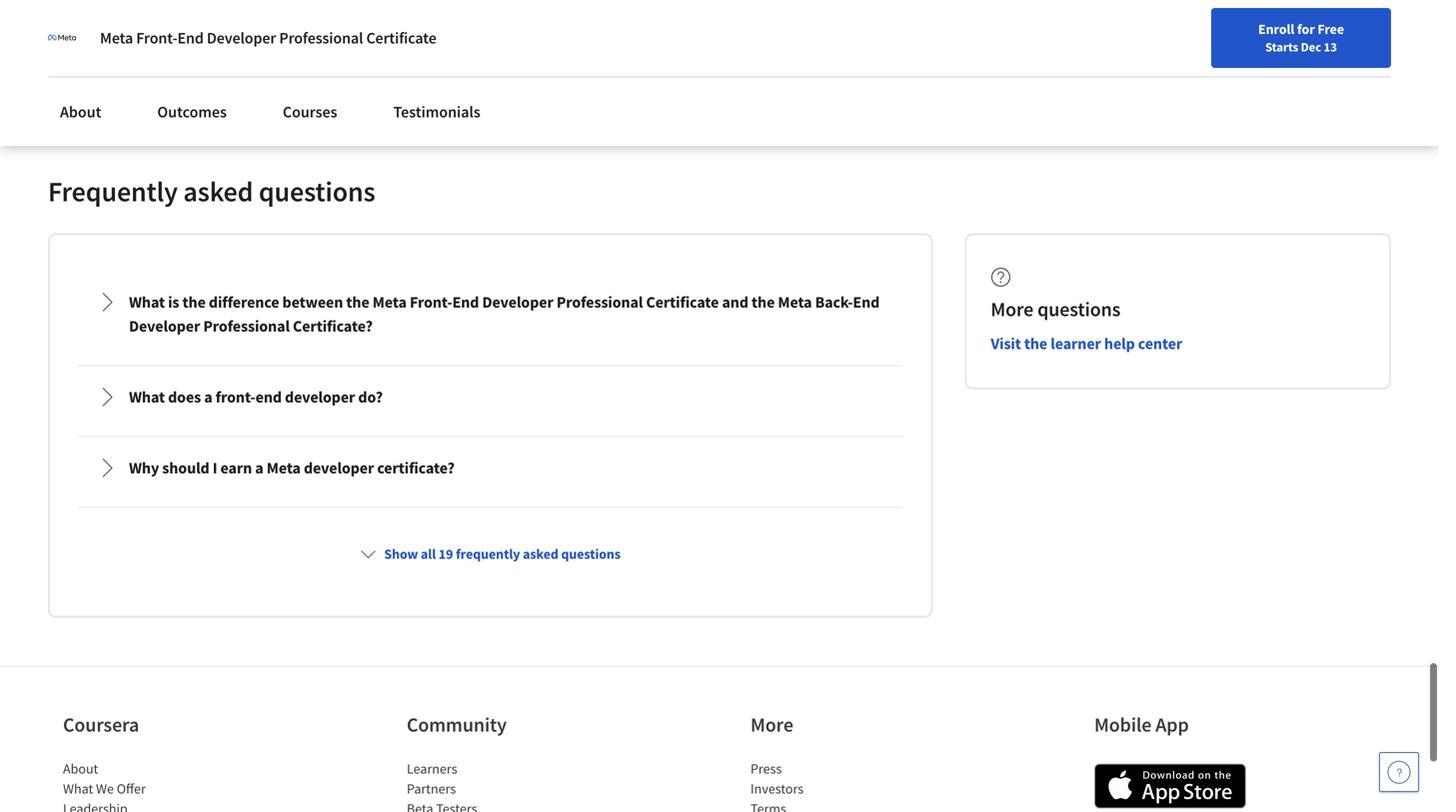 Task type: describe. For each thing, give the bounding box(es) containing it.
visit
[[991, 334, 1021, 354]]

about link for frequently asked questions
[[48, 90, 113, 134]]

more for more
[[751, 712, 793, 737]]

0 horizontal spatial end
[[177, 28, 204, 48]]

dec
[[1301, 39, 1321, 55]]

end
[[255, 387, 282, 407]]

about link for more
[[63, 760, 98, 778]]

earn
[[220, 458, 252, 478]]

press link
[[751, 760, 782, 778]]

between
[[282, 292, 343, 312]]

enroll
[[1258, 20, 1294, 38]]

visit the learner help center link
[[991, 334, 1182, 354]]

meta inside dropdown button
[[267, 458, 301, 478]]

partners
[[407, 780, 456, 798]]

the right is
[[182, 292, 206, 312]]

show
[[384, 545, 418, 563]]

learners
[[407, 760, 457, 778]]

about what we offer
[[63, 760, 146, 798]]

2 horizontal spatial end
[[853, 292, 880, 312]]

certificate?
[[377, 458, 455, 478]]

0 vertical spatial asked
[[183, 174, 253, 209]]

list for more
[[751, 759, 920, 812]]

what does a front-end developer do? button
[[81, 369, 900, 425]]

what for what does a front-end developer do?
[[129, 387, 165, 407]]

list for community
[[407, 759, 577, 812]]

1 horizontal spatial end
[[452, 292, 479, 312]]

what inside the about what we offer
[[63, 780, 93, 798]]

partners link
[[407, 780, 456, 798]]

meta up the certificate?
[[372, 292, 407, 312]]

0 horizontal spatial certificate
[[366, 28, 436, 48]]

courses
[[283, 102, 337, 122]]

i
[[213, 458, 217, 478]]

certificate?
[[293, 316, 373, 336]]

help
[[1104, 334, 1135, 354]]

0 vertical spatial front-
[[136, 28, 177, 48]]

difference
[[209, 292, 279, 312]]

opens in a new tab image
[[405, 803, 421, 812]]

press
[[751, 760, 782, 778]]

we
[[96, 780, 114, 798]]

meta left back-
[[778, 292, 812, 312]]

a inside 'dropdown button'
[[204, 387, 212, 407]]

certificate inside what is the difference between the meta front-end developer professional certificate and the meta back-end developer professional certificate?
[[646, 292, 719, 312]]

outcomes
[[157, 102, 227, 122]]

2 vertical spatial professional
[[203, 316, 290, 336]]

developer inside 'dropdown button'
[[285, 387, 355, 407]]

mobile
[[1094, 712, 1152, 737]]

center
[[1138, 334, 1182, 354]]

0 vertical spatial professional
[[279, 28, 363, 48]]

press investors
[[751, 760, 804, 798]]

more for more questions
[[991, 297, 1034, 322]]

investors link
[[751, 780, 804, 798]]

meta image
[[48, 24, 76, 52]]

show notifications image
[[1207, 25, 1231, 49]]

why
[[129, 458, 159, 478]]

what we offer link
[[63, 780, 146, 798]]

2 horizontal spatial questions
[[1037, 297, 1121, 322]]

meta right meta icon
[[100, 28, 133, 48]]

the right visit
[[1024, 334, 1047, 354]]

starts
[[1265, 39, 1298, 55]]

the up the certificate?
[[346, 292, 369, 312]]

learners partners
[[407, 760, 457, 798]]

more questions
[[991, 297, 1121, 322]]



Task type: vqa. For each thing, say whether or not it's contained in the screenshot.
to
no



Task type: locate. For each thing, give the bounding box(es) containing it.
about up "what we offer" link
[[63, 760, 98, 778]]

courses link
[[271, 90, 349, 134]]

mobile app
[[1094, 712, 1189, 737]]

1 vertical spatial about link
[[63, 760, 98, 778]]

1 vertical spatial asked
[[523, 545, 558, 563]]

developer left do?
[[285, 387, 355, 407]]

all
[[421, 545, 436, 563]]

menu item
[[1057, 20, 1186, 85]]

more
[[991, 297, 1034, 322], [751, 712, 793, 737]]

1 vertical spatial developer
[[304, 458, 374, 478]]

0 vertical spatial about link
[[48, 90, 113, 134]]

list containing press
[[751, 759, 920, 812]]

2 horizontal spatial list
[[751, 759, 920, 812]]

why should i earn a meta developer certificate?
[[129, 458, 455, 478]]

front- inside what is the difference between the meta front-end developer professional certificate and the meta back-end developer professional certificate?
[[410, 292, 452, 312]]

list item down investors
[[751, 799, 920, 812]]

learner
[[1051, 334, 1101, 354]]

1 vertical spatial questions
[[1037, 297, 1121, 322]]

0 horizontal spatial a
[[204, 387, 212, 407]]

end
[[177, 28, 204, 48], [452, 292, 479, 312], [853, 292, 880, 312]]

the
[[182, 292, 206, 312], [346, 292, 369, 312], [752, 292, 775, 312], [1024, 334, 1047, 354]]

frequently
[[456, 545, 520, 563]]

developer down is
[[129, 316, 200, 336]]

should
[[162, 458, 209, 478]]

investors
[[751, 780, 804, 798]]

visit the learner help center
[[991, 334, 1182, 354]]

developer up what does a front-end developer do? 'dropdown button'
[[482, 292, 553, 312]]

0 horizontal spatial list item
[[63, 799, 233, 812]]

download on the app store image
[[1094, 764, 1246, 809]]

0 vertical spatial more
[[991, 297, 1034, 322]]

enroll for free starts dec 13
[[1258, 20, 1344, 55]]

0 vertical spatial certificate
[[366, 28, 436, 48]]

what is the difference between the meta front-end developer professional certificate and the meta back-end developer professional certificate?
[[129, 292, 880, 336]]

about down meta icon
[[60, 102, 101, 122]]

list for coursera
[[63, 759, 233, 812]]

what
[[129, 292, 165, 312], [129, 387, 165, 407], [63, 780, 93, 798]]

2 horizontal spatial developer
[[482, 292, 553, 312]]

asked
[[183, 174, 253, 209], [523, 545, 558, 563]]

1 horizontal spatial list item
[[407, 799, 577, 812]]

offer
[[117, 780, 146, 798]]

developer left certificate?
[[304, 458, 374, 478]]

asked inside dropdown button
[[523, 545, 558, 563]]

1 vertical spatial developer
[[482, 292, 553, 312]]

0 vertical spatial questions
[[259, 174, 375, 209]]

0 vertical spatial developer
[[207, 28, 276, 48]]

list item
[[63, 799, 233, 812], [407, 799, 577, 812], [751, 799, 920, 812]]

0 horizontal spatial questions
[[259, 174, 375, 209]]

list
[[63, 759, 233, 812], [407, 759, 577, 812], [751, 759, 920, 812]]

testimonials
[[393, 102, 480, 122]]

0 horizontal spatial more
[[751, 712, 793, 737]]

3 list from the left
[[751, 759, 920, 812]]

3 list item from the left
[[751, 799, 920, 812]]

community
[[407, 712, 507, 737]]

1 horizontal spatial certificate
[[646, 292, 719, 312]]

list containing about
[[63, 759, 233, 812]]

list item for coursera
[[63, 799, 233, 812]]

1 list from the left
[[63, 759, 233, 812]]

front-
[[136, 28, 177, 48], [410, 292, 452, 312]]

app
[[1155, 712, 1189, 737]]

2 vertical spatial developer
[[129, 316, 200, 336]]

does
[[168, 387, 201, 407]]

2 list from the left
[[407, 759, 577, 812]]

0 horizontal spatial developer
[[129, 316, 200, 336]]

a inside dropdown button
[[255, 458, 263, 478]]

what inside 'dropdown button'
[[129, 387, 165, 407]]

more up visit
[[991, 297, 1034, 322]]

the right and
[[752, 292, 775, 312]]

what left the does
[[129, 387, 165, 407]]

list containing learners
[[407, 759, 577, 812]]

1 vertical spatial about
[[63, 760, 98, 778]]

questions
[[259, 174, 375, 209], [1037, 297, 1121, 322], [561, 545, 621, 563]]

1 vertical spatial more
[[751, 712, 793, 737]]

learners link
[[407, 760, 457, 778]]

what left we
[[63, 780, 93, 798]]

a
[[204, 387, 212, 407], [255, 458, 263, 478]]

0 vertical spatial developer
[[285, 387, 355, 407]]

1 horizontal spatial more
[[991, 297, 1034, 322]]

about for about
[[60, 102, 101, 122]]

1 horizontal spatial a
[[255, 458, 263, 478]]

frequently asked questions
[[48, 174, 375, 209]]

0 vertical spatial what
[[129, 292, 165, 312]]

testimonials link
[[381, 90, 492, 134]]

1 horizontal spatial front-
[[410, 292, 452, 312]]

list item down offer at the left of the page
[[63, 799, 233, 812]]

coursera
[[63, 712, 139, 737]]

a right earn
[[255, 458, 263, 478]]

what does a front-end developer do?
[[129, 387, 383, 407]]

show all 19 frequently asked questions button
[[352, 536, 629, 572]]

asked down outcomes 'link'
[[183, 174, 253, 209]]

about inside the about what we offer
[[63, 760, 98, 778]]

1 horizontal spatial developer
[[207, 28, 276, 48]]

free
[[1318, 20, 1344, 38]]

what left is
[[129, 292, 165, 312]]

is
[[168, 292, 179, 312]]

collapsed list
[[74, 267, 907, 812]]

more up press link
[[751, 712, 793, 737]]

show all 19 frequently asked questions
[[384, 545, 621, 563]]

about for about what we offer
[[63, 760, 98, 778]]

why should i earn a meta developer certificate? button
[[81, 440, 900, 496]]

list item for community
[[407, 799, 577, 812]]

certificate left and
[[646, 292, 719, 312]]

1 horizontal spatial list
[[407, 759, 577, 812]]

developer up outcomes 'link'
[[207, 28, 276, 48]]

front-
[[216, 387, 255, 407]]

meta right earn
[[267, 458, 301, 478]]

13
[[1324, 39, 1337, 55]]

None search field
[[285, 12, 615, 52]]

2 vertical spatial what
[[63, 780, 93, 798]]

coursera image
[[24, 16, 151, 48]]

about link
[[48, 90, 113, 134], [63, 760, 98, 778]]

2 horizontal spatial list item
[[751, 799, 920, 812]]

about link down meta icon
[[48, 90, 113, 134]]

certificate
[[366, 28, 436, 48], [646, 292, 719, 312]]

help center image
[[1387, 761, 1411, 784]]

1 vertical spatial what
[[129, 387, 165, 407]]

frequently
[[48, 174, 178, 209]]

about link up "what we offer" link
[[63, 760, 98, 778]]

a right the does
[[204, 387, 212, 407]]

1 vertical spatial certificate
[[646, 292, 719, 312]]

about
[[60, 102, 101, 122], [63, 760, 98, 778]]

developer
[[207, 28, 276, 48], [482, 292, 553, 312], [129, 316, 200, 336]]

list item down partners
[[407, 799, 577, 812]]

what inside what is the difference between the meta front-end developer professional certificate and the meta back-end developer professional certificate?
[[129, 292, 165, 312]]

1 horizontal spatial asked
[[523, 545, 558, 563]]

what is the difference between the meta front-end developer professional certificate and the meta back-end developer professional certificate? button
[[81, 274, 900, 354]]

outcomes link
[[145, 90, 239, 134]]

0 horizontal spatial asked
[[183, 174, 253, 209]]

0 vertical spatial about
[[60, 102, 101, 122]]

1 vertical spatial professional
[[556, 292, 643, 312]]

what for what is the difference between the meta front-end developer professional certificate and the meta back-end developer professional certificate?
[[129, 292, 165, 312]]

0 horizontal spatial front-
[[136, 28, 177, 48]]

1 horizontal spatial questions
[[561, 545, 621, 563]]

developer inside dropdown button
[[304, 458, 374, 478]]

2 vertical spatial questions
[[561, 545, 621, 563]]

questions inside dropdown button
[[561, 545, 621, 563]]

2 list item from the left
[[407, 799, 577, 812]]

1 list item from the left
[[63, 799, 233, 812]]

list item for more
[[751, 799, 920, 812]]

developer
[[285, 387, 355, 407], [304, 458, 374, 478]]

1 vertical spatial a
[[255, 458, 263, 478]]

for
[[1297, 20, 1315, 38]]

0 vertical spatial a
[[204, 387, 212, 407]]

meta
[[100, 28, 133, 48], [372, 292, 407, 312], [778, 292, 812, 312], [267, 458, 301, 478]]

19
[[439, 545, 453, 563]]

1 vertical spatial front-
[[410, 292, 452, 312]]

0 horizontal spatial list
[[63, 759, 233, 812]]

asked right frequently
[[523, 545, 558, 563]]

and
[[722, 292, 748, 312]]

meta front-end developer professional certificate
[[100, 28, 436, 48]]

professional
[[279, 28, 363, 48], [556, 292, 643, 312], [203, 316, 290, 336]]

do?
[[358, 387, 383, 407]]

back-
[[815, 292, 853, 312]]

certificate up testimonials 'link'
[[366, 28, 436, 48]]



